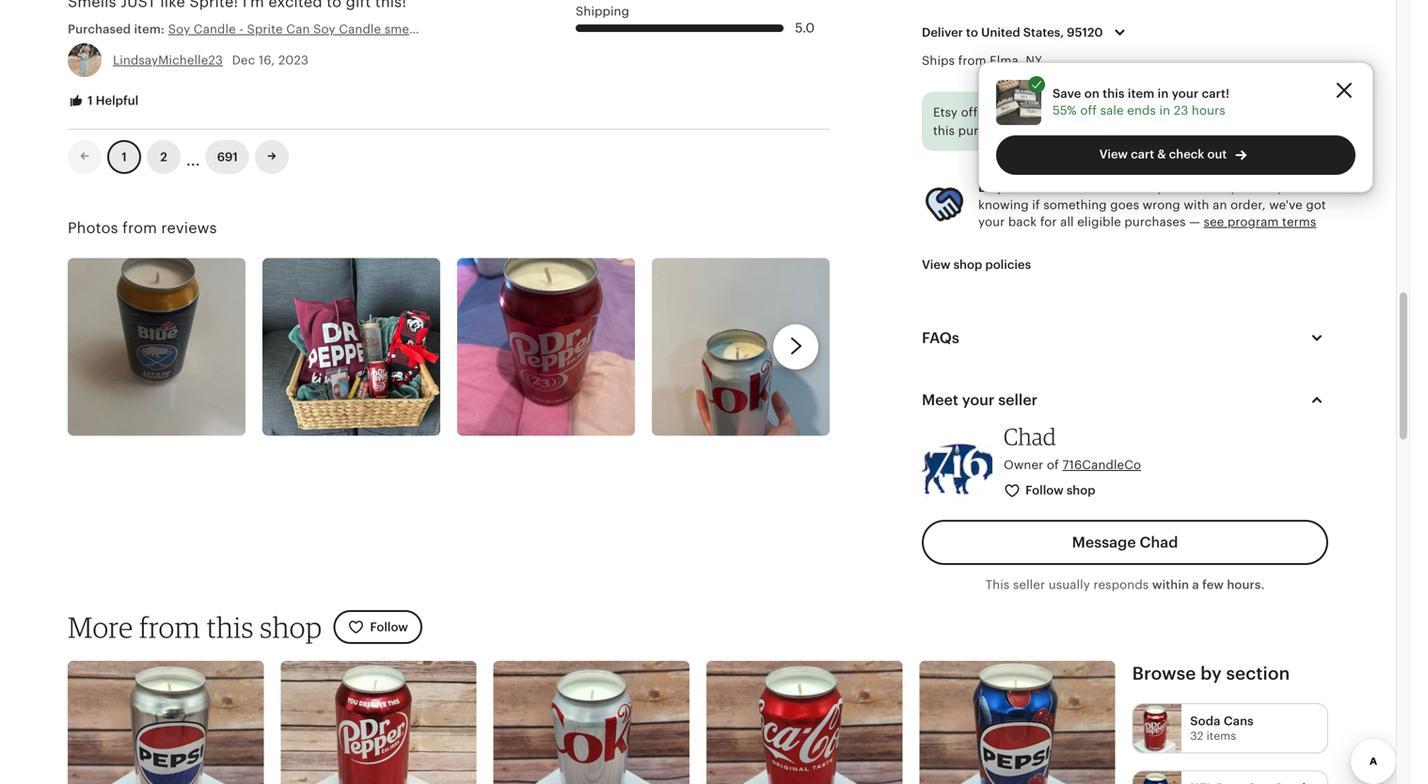 Task type: vqa. For each thing, say whether or not it's contained in the screenshot.
bottom Looks
no



Task type: locate. For each thing, give the bounding box(es) containing it.
follow
[[1026, 484, 1064, 498], [370, 621, 408, 635]]

chad inside chad owner of 716candleco
[[1004, 423, 1057, 451]]

see
[[1204, 215, 1225, 229]]

2 horizontal spatial etsy
[[1260, 181, 1284, 195]]

from right more
[[139, 610, 201, 645]]

0 vertical spatial your
[[1173, 86, 1199, 101]]

this seller usually responds within a few hours.
[[986, 578, 1265, 592]]

0 vertical spatial chad
[[1004, 423, 1057, 451]]

0 vertical spatial follow
[[1026, 484, 1064, 498]]

in
[[1158, 86, 1169, 101], [1160, 104, 1171, 118]]

on up off
[[1085, 86, 1100, 101]]

follow for follow shop
[[1026, 484, 1064, 498]]

0 vertical spatial on
[[1085, 86, 1100, 101]]

1 horizontal spatial shop
[[954, 258, 983, 272]]

view cart & check out
[[1100, 147, 1228, 161]]

2 link
[[147, 140, 181, 174]]

back
[[1009, 215, 1037, 229]]

0 horizontal spatial this
[[207, 610, 254, 645]]

your right meet
[[963, 392, 995, 409]]

your up '23'
[[1173, 86, 1199, 101]]

your down knowing
[[979, 215, 1006, 229]]

1 helpful
[[85, 94, 139, 108]]

1 vertical spatial view
[[922, 258, 951, 272]]

browse by section
[[1133, 664, 1291, 684]]

0 horizontal spatial follow
[[370, 621, 408, 635]]

1 vertical spatial on
[[1292, 105, 1307, 120]]

etsy up we've
[[1260, 181, 1284, 195]]

off
[[1081, 104, 1098, 118]]

more from this shop
[[68, 610, 322, 645]]

1 vertical spatial 1
[[122, 150, 127, 164]]

meet your seller
[[922, 392, 1038, 409]]

1 vertical spatial follow
[[370, 621, 408, 635]]

0 horizontal spatial 1
[[88, 94, 93, 108]]

from right photos
[[122, 220, 157, 237]]

etsy inside shop confidently on etsy knowing if something goes wrong with an order, we've got your back for all eligible purchases —
[[1260, 181, 1284, 195]]

on up order,
[[1241, 181, 1256, 195]]

on right packaging
[[1292, 105, 1307, 120]]

chad owner of 716candleco
[[1004, 423, 1142, 472]]

2 horizontal spatial shop
[[1067, 484, 1096, 498]]

see more listings in the soda cans section image
[[1134, 705, 1182, 753]]

your
[[1173, 86, 1199, 101], [979, 215, 1006, 229], [963, 392, 995, 409]]

1 horizontal spatial on
[[1241, 181, 1256, 195]]

this inside save on this item in your cart! 55% off sale ends in 23 hours
[[1103, 86, 1125, 101]]

shop inside button
[[1067, 484, 1096, 498]]

shipping
[[1145, 105, 1197, 120]]

shipping
[[576, 4, 630, 18]]

chad
[[1004, 423, 1057, 451], [1140, 534, 1179, 551]]

ships
[[922, 54, 955, 68]]

from for elma,
[[959, 54, 987, 68]]

shop left policies at the right
[[954, 258, 983, 272]]

seller up 'owner'
[[999, 392, 1038, 409]]

items
[[1207, 730, 1237, 743]]

hours.
[[1228, 578, 1265, 592]]

shop inside button
[[954, 258, 983, 272]]

view cart & check out link
[[997, 136, 1356, 175]]

1 horizontal spatial this
[[934, 124, 955, 138]]

691 link
[[206, 140, 249, 174]]

shop confidently on etsy knowing if something goes wrong with an order, we've got your back for all eligible purchases —
[[979, 181, 1327, 229]]

this
[[986, 578, 1010, 592]]

1 vertical spatial this
[[934, 124, 955, 138]]

etsy inside etsy offsets carbon emissions from shipping and packaging on this purchase.
[[934, 105, 958, 120]]

from down to
[[959, 54, 987, 68]]

meet
[[922, 392, 959, 409]]

0 vertical spatial seller
[[999, 392, 1038, 409]]

chad up within
[[1140, 534, 1179, 551]]

emissions
[[1051, 105, 1110, 120]]

in left '23'
[[1160, 104, 1171, 118]]

95120
[[1068, 25, 1104, 39]]

0 vertical spatial this
[[1103, 86, 1125, 101]]

0 vertical spatial shop
[[954, 258, 983, 272]]

ends
[[1128, 104, 1157, 118]]

2 vertical spatial on
[[1241, 181, 1256, 195]]

1 horizontal spatial 1
[[122, 150, 127, 164]]

your inside shop confidently on etsy knowing if something goes wrong with an order, we've got your back for all eligible purchases —
[[979, 215, 1006, 229]]

responds
[[1094, 578, 1150, 592]]

0 horizontal spatial chad
[[1004, 423, 1057, 451]]

purchased item:
[[68, 22, 168, 36]]

follow shop
[[1026, 484, 1096, 498]]

view left policies at the right
[[922, 258, 951, 272]]

by
[[1201, 664, 1222, 684]]

knowing
[[979, 198, 1029, 212]]

1 left 2
[[122, 150, 127, 164]]

—
[[1190, 215, 1201, 229]]

view left cart
[[1100, 147, 1129, 161]]

section
[[1227, 664, 1291, 684]]

order,
[[1231, 198, 1267, 212]]

from
[[959, 54, 987, 68], [1113, 105, 1142, 120], [122, 220, 157, 237], [139, 610, 201, 645]]

lindsaymichelle23 dec 16, 2023
[[113, 53, 309, 67]]

1 vertical spatial chad
[[1140, 534, 1179, 551]]

view
[[1100, 147, 1129, 161], [922, 258, 951, 272]]

1 horizontal spatial view
[[1100, 147, 1129, 161]]

save
[[1053, 86, 1082, 101]]

&
[[1158, 147, 1167, 161]]

shop for follow
[[1067, 484, 1096, 498]]

message chad button
[[922, 520, 1329, 565]]

0 horizontal spatial etsy
[[934, 105, 958, 120]]

etsy offsets carbon emissions from shipping and packaging on this purchase.
[[934, 105, 1307, 138]]

cans
[[1224, 715, 1254, 729]]

chad up 'owner'
[[1004, 423, 1057, 451]]

chad image
[[922, 428, 993, 499]]

shop left follow button
[[260, 610, 322, 645]]

message
[[1073, 534, 1137, 551]]

this inside etsy offsets carbon emissions from shipping and packaging on this purchase.
[[934, 124, 955, 138]]

faqs
[[922, 330, 960, 347]]

etsy left offsets
[[934, 105, 958, 120]]

1 horizontal spatial etsy
[[979, 181, 1004, 195]]

0 horizontal spatial on
[[1085, 86, 1100, 101]]

0 vertical spatial view
[[1100, 147, 1129, 161]]

1 left the "helpful"
[[88, 94, 93, 108]]

1 horizontal spatial follow
[[1026, 484, 1064, 498]]

cart!
[[1203, 86, 1230, 101]]

2 vertical spatial this
[[207, 610, 254, 645]]

1 vertical spatial your
[[979, 215, 1006, 229]]

purchase.
[[959, 124, 1018, 138]]

terms
[[1283, 215, 1317, 229]]

1 horizontal spatial chad
[[1140, 534, 1179, 551]]

etsy up knowing
[[979, 181, 1004, 195]]

seller
[[999, 392, 1038, 409], [1014, 578, 1046, 592]]

in up shipping
[[1158, 86, 1169, 101]]

1 vertical spatial shop
[[1067, 484, 1096, 498]]

from down 'item'
[[1113, 105, 1142, 120]]

2 vertical spatial shop
[[260, 610, 322, 645]]

eligible
[[1078, 215, 1122, 229]]

view for view cart & check out
[[1100, 147, 1129, 161]]

packaging
[[1226, 105, 1288, 120]]

lindsaymichelle23 link
[[113, 53, 223, 67]]

shop
[[954, 258, 983, 272], [1067, 484, 1096, 498], [260, 610, 322, 645]]

soy candle - diet coke can soy candle with cola scent - diet coca cola hand poured soda pop can candle image
[[494, 662, 690, 785]]

see program terms link
[[1204, 215, 1317, 229]]

for
[[1041, 215, 1058, 229]]

purchased
[[68, 22, 131, 36]]

purchase
[[1007, 181, 1062, 195]]

view inside button
[[922, 258, 951, 272]]

deliver to united states, 95120 button
[[908, 13, 1146, 52]]

2 vertical spatial your
[[963, 392, 995, 409]]

2 horizontal spatial on
[[1292, 105, 1307, 120]]

your inside dropdown button
[[963, 392, 995, 409]]

owner
[[1004, 458, 1044, 472]]

1 inside button
[[88, 94, 93, 108]]

photos
[[68, 220, 118, 237]]

0 vertical spatial 1
[[88, 94, 93, 108]]

etsy for etsy purchase protection:
[[979, 181, 1004, 195]]

seller right 'this'
[[1014, 578, 1046, 592]]

shop down 716candleco
[[1067, 484, 1096, 498]]

2 horizontal spatial this
[[1103, 86, 1125, 101]]

faqs button
[[905, 316, 1346, 361]]

0 horizontal spatial view
[[922, 258, 951, 272]]

etsy for etsy offsets carbon emissions from shipping and packaging on this purchase.
[[934, 105, 958, 120]]

1 link
[[107, 140, 141, 174]]

united
[[982, 25, 1021, 39]]



Task type: describe. For each thing, give the bounding box(es) containing it.
follow button
[[334, 611, 423, 645]]

see program terms
[[1204, 215, 1317, 229]]

your inside save on this item in your cart! 55% off sale ends in 23 hours
[[1173, 86, 1199, 101]]

policies
[[986, 258, 1032, 272]]

save on this item in your cart! 55% off sale ends in 23 hours
[[1053, 86, 1230, 118]]

helpful
[[96, 94, 139, 108]]

few
[[1203, 578, 1225, 592]]

reviews
[[161, 220, 217, 237]]

protection:
[[1065, 181, 1132, 195]]

follow for follow
[[370, 621, 408, 635]]

on inside shop confidently on etsy knowing if something goes wrong with an order, we've got your back for all eligible purchases —
[[1241, 181, 1256, 195]]

item:
[[134, 22, 165, 36]]

we've
[[1270, 198, 1303, 212]]

from inside etsy offsets carbon emissions from shipping and packaging on this purchase.
[[1113, 105, 1142, 120]]

meet your seller button
[[905, 378, 1346, 423]]

purchases
[[1125, 215, 1187, 229]]

item
[[1128, 86, 1155, 101]]

32
[[1191, 730, 1204, 743]]

seller inside meet your seller dropdown button
[[999, 392, 1038, 409]]

more
[[68, 610, 133, 645]]

message chad
[[1073, 534, 1179, 551]]

deliver
[[922, 25, 964, 39]]

cart
[[1132, 147, 1155, 161]]

follow shop button
[[990, 474, 1112, 509]]

soda cans 32 items
[[1191, 715, 1254, 743]]

deliver to united states, 95120
[[922, 25, 1104, 39]]

16,
[[259, 53, 275, 67]]

and
[[1200, 105, 1223, 120]]

dr pepper soda pop can soy candle with dr pepper scent image
[[281, 662, 477, 785]]

states,
[[1024, 25, 1065, 39]]

sale
[[1101, 104, 1125, 118]]

1 helpful button
[[54, 84, 153, 119]]

soy candle - coke coca-cola can soy candle with cola scent - hand poured soda pop can candle image
[[707, 662, 903, 785]]

browse
[[1133, 664, 1197, 684]]

soda
[[1191, 715, 1221, 729]]

on inside save on this item in your cart! 55% off sale ends in 23 hours
[[1085, 86, 1100, 101]]

see more listings in the nfl beer can candles section image
[[1134, 772, 1182, 785]]

to
[[967, 25, 979, 39]]

elma,
[[990, 54, 1023, 68]]

from for this
[[139, 610, 201, 645]]

1 vertical spatial in
[[1160, 104, 1171, 118]]

1 for 1
[[122, 150, 127, 164]]

0 vertical spatial in
[[1158, 86, 1169, 101]]

5.0
[[795, 20, 815, 35]]

2
[[160, 150, 167, 164]]

all
[[1061, 215, 1075, 229]]

out
[[1208, 147, 1228, 161]]

0 horizontal spatial shop
[[260, 610, 322, 645]]

view shop policies
[[922, 258, 1032, 272]]

lindsaymichelle23
[[113, 53, 223, 67]]

an
[[1213, 198, 1228, 212]]

2023
[[278, 53, 309, 67]]

goes
[[1111, 198, 1140, 212]]

716candleco
[[1063, 458, 1142, 472]]

23
[[1174, 104, 1189, 118]]

55%
[[1053, 104, 1078, 118]]

this for item
[[1103, 86, 1125, 101]]

from for reviews
[[122, 220, 157, 237]]

something
[[1044, 198, 1108, 212]]

carbon
[[1006, 105, 1048, 120]]

shop for view
[[954, 258, 983, 272]]

photos from reviews
[[68, 220, 217, 237]]

ny
[[1026, 54, 1043, 68]]

this for shop
[[207, 610, 254, 645]]

hours
[[1192, 104, 1226, 118]]

716candleco link
[[1063, 458, 1142, 472]]

of
[[1047, 458, 1060, 472]]

dec
[[232, 53, 255, 67]]

if
[[1033, 198, 1041, 212]]

1 vertical spatial seller
[[1014, 578, 1046, 592]]

confidently
[[1170, 181, 1238, 195]]

got
[[1307, 198, 1327, 212]]

with
[[1184, 198, 1210, 212]]

chad inside button
[[1140, 534, 1179, 551]]

soy candle - wild cherry pepsi can soy candle with black cherry scent - hand poured soda pop can candle image
[[920, 662, 1116, 785]]

691
[[217, 150, 238, 164]]

program
[[1228, 215, 1280, 229]]

check
[[1170, 147, 1205, 161]]

ships from elma, ny
[[922, 54, 1043, 68]]

soy candle - diet pepsi cola can soy candle with cola scent - hand poured soda pop can candle image
[[68, 662, 264, 785]]

1 for 1 helpful
[[88, 94, 93, 108]]

shop
[[1135, 181, 1166, 195]]

offsets
[[962, 105, 1002, 120]]

view for view shop policies
[[922, 258, 951, 272]]

…
[[186, 143, 200, 171]]

on inside etsy offsets carbon emissions from shipping and packaging on this purchase.
[[1292, 105, 1307, 120]]

a
[[1193, 578, 1200, 592]]



